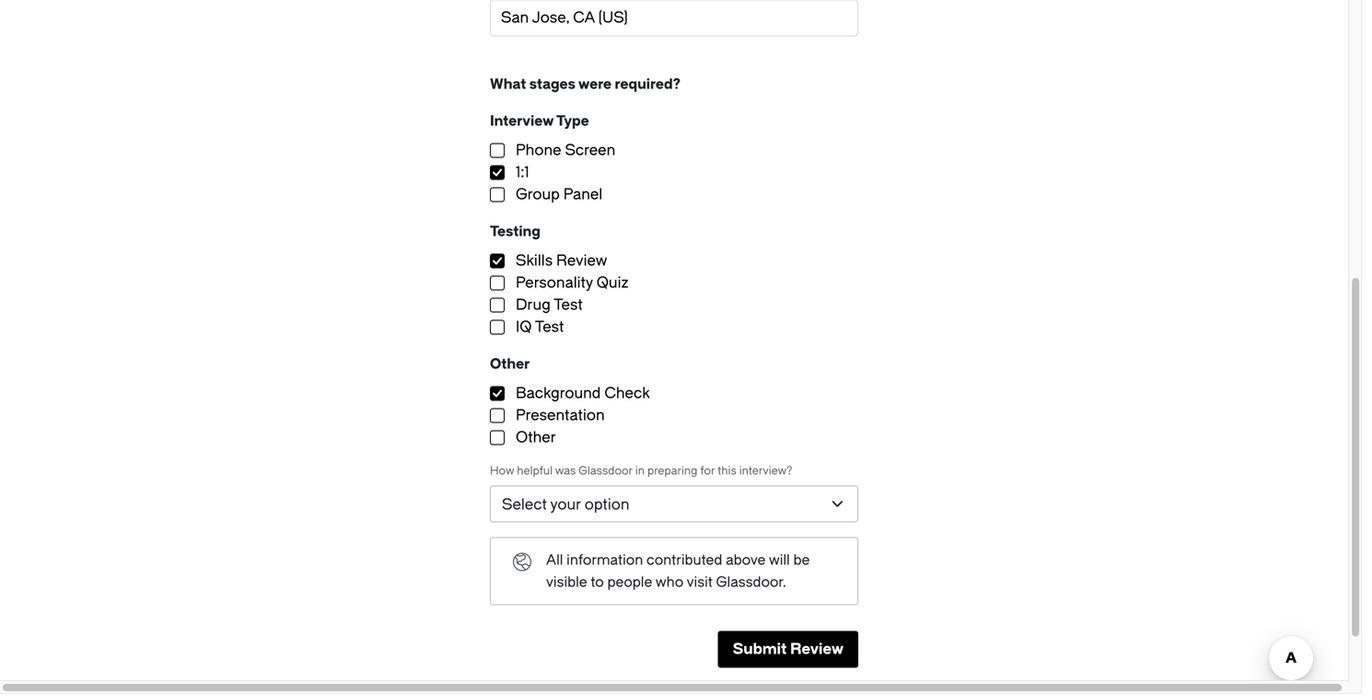 Task type: describe. For each thing, give the bounding box(es) containing it.
in
[[636, 465, 645, 478]]

for
[[701, 465, 715, 478]]

people
[[608, 574, 653, 591]]

review for submit review
[[790, 641, 844, 658]]

check
[[605, 385, 650, 402]]

this
[[718, 465, 737, 478]]

glassdoor.
[[716, 574, 787, 591]]

background check
[[516, 385, 650, 402]]

0 vertical spatial other
[[490, 356, 530, 373]]

option
[[585, 497, 630, 514]]

quiz
[[597, 275, 629, 292]]

what
[[490, 76, 526, 93]]

testing
[[490, 223, 541, 240]]

all information contributed above will be visible to people who visit glassdoor.
[[546, 552, 810, 591]]

iq test
[[516, 319, 564, 336]]

group
[[516, 186, 560, 203]]

drug
[[516, 297, 551, 314]]

1 vertical spatial other
[[516, 429, 556, 446]]

phone screen
[[516, 142, 616, 159]]

how
[[490, 465, 514, 478]]

panel
[[564, 186, 603, 203]]

what stages were required?
[[490, 76, 681, 93]]

helpful
[[517, 465, 553, 478]]

drug test
[[516, 297, 583, 314]]

interview?
[[740, 465, 793, 478]]

review for skills review
[[557, 252, 608, 269]]

was
[[555, 465, 576, 478]]

background
[[516, 385, 601, 402]]

were
[[579, 76, 612, 93]]

test for iq test
[[535, 319, 564, 336]]

test for drug test
[[554, 297, 583, 314]]

submit
[[733, 641, 787, 658]]

personality quiz
[[516, 275, 629, 292]]



Task type: locate. For each thing, give the bounding box(es) containing it.
all
[[546, 552, 563, 569]]

presentation
[[516, 407, 605, 424]]

0 horizontal spatial review
[[557, 252, 608, 269]]

1 vertical spatial review
[[790, 641, 844, 658]]

other
[[490, 356, 530, 373], [516, 429, 556, 446]]

stages
[[530, 76, 576, 93]]

submit review
[[733, 641, 844, 658]]

select your option
[[502, 497, 630, 514]]

visit
[[687, 574, 713, 591]]

1:1
[[516, 164, 529, 181]]

skills review
[[516, 252, 608, 269]]

group panel
[[516, 186, 603, 203]]

other down iq
[[490, 356, 530, 373]]

submit review button
[[718, 632, 859, 668]]

your
[[550, 497, 581, 514]]

1 horizontal spatial review
[[790, 641, 844, 658]]

iq
[[516, 319, 532, 336]]

information
[[567, 552, 643, 569]]

test down drug test
[[535, 319, 564, 336]]

test down personality quiz
[[554, 297, 583, 314]]

type
[[557, 113, 589, 129]]

review up personality quiz
[[557, 252, 608, 269]]

test
[[554, 297, 583, 314], [535, 319, 564, 336]]

interview type
[[490, 113, 589, 129]]

to
[[591, 574, 604, 591]]

0 vertical spatial test
[[554, 297, 583, 314]]

will
[[769, 552, 790, 569]]

required?
[[615, 76, 681, 93]]

glassdoor
[[579, 465, 633, 478]]

review right submit
[[790, 641, 844, 658]]

select
[[502, 497, 547, 514]]

0 vertical spatial review
[[557, 252, 608, 269]]

personality
[[516, 275, 593, 292]]

Where was this interview? field
[[501, 7, 848, 29]]

screen
[[565, 142, 616, 159]]

above
[[726, 552, 766, 569]]

contributed
[[647, 552, 723, 569]]

be
[[794, 552, 810, 569]]

1 vertical spatial test
[[535, 319, 564, 336]]

None field
[[490, 0, 859, 44]]

review inside button
[[790, 641, 844, 658]]

other down presentation
[[516, 429, 556, 446]]

interview
[[490, 113, 554, 129]]

phone
[[516, 142, 562, 159]]

skills
[[516, 252, 553, 269]]

review
[[557, 252, 608, 269], [790, 641, 844, 658]]

who
[[656, 574, 684, 591]]

how helpful was glassdoor in preparing for this interview?
[[490, 465, 793, 478]]

visible
[[546, 574, 587, 591]]

preparing
[[648, 465, 698, 478]]



Task type: vqa. For each thing, say whether or not it's contained in the screenshot.
the bottommost Other
yes



